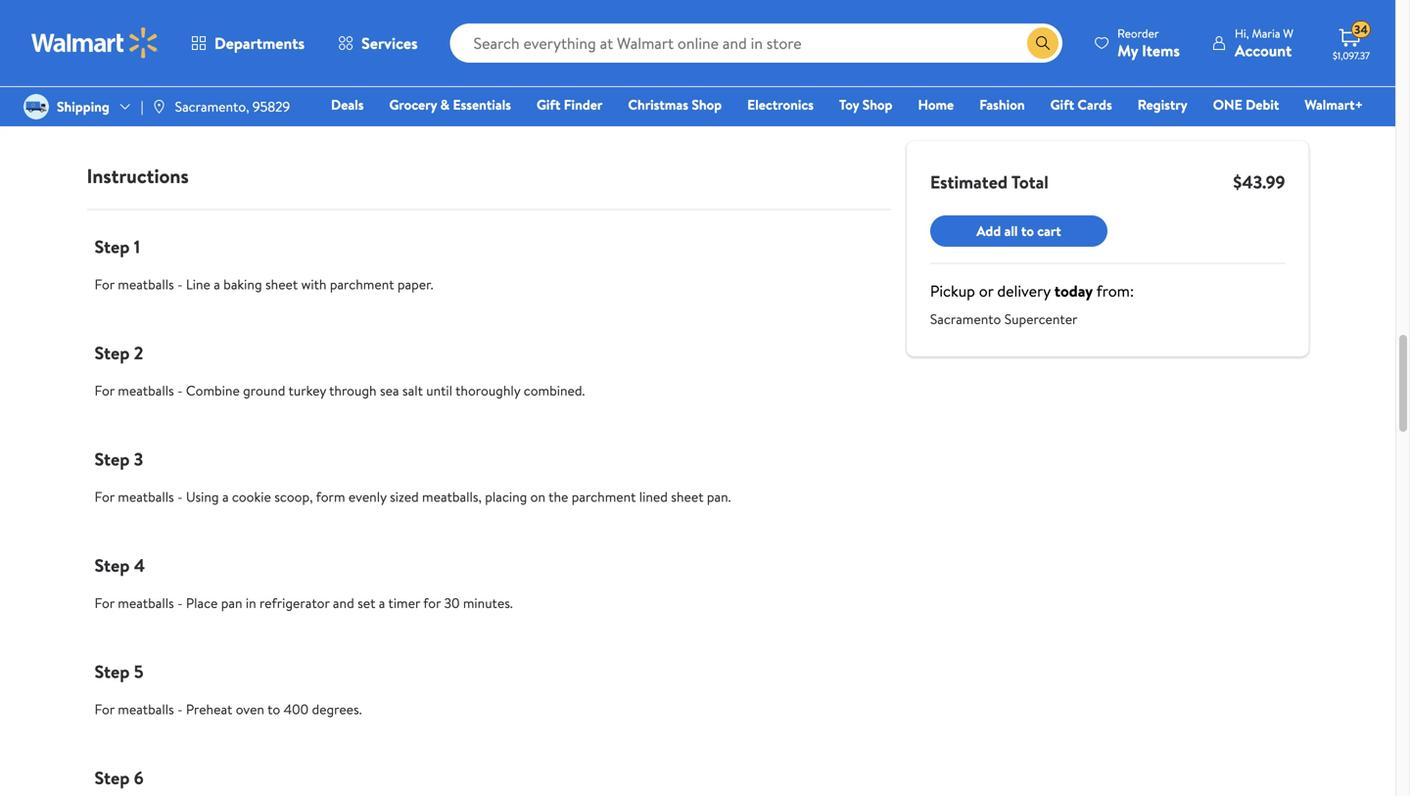 Task type: locate. For each thing, give the bounding box(es) containing it.
- left using
[[177, 487, 183, 506]]

 image right |
[[151, 99, 167, 115]]

0 vertical spatial to
[[1022, 221, 1034, 240]]

0 horizontal spatial to
[[268, 700, 280, 719]]

 image left the shipping
[[24, 94, 49, 120]]

one debit link
[[1205, 94, 1288, 115]]

for meatballs - place pan in refrigerator and set a timer for 30 minutes.
[[95, 593, 513, 613]]

0 horizontal spatial 3
[[134, 447, 143, 471]]

sacramento
[[930, 310, 1001, 329]]

in
[[256, 21, 267, 40], [246, 593, 256, 613]]

4
[[134, 553, 145, 578]]

a
[[214, 275, 220, 294], [222, 487, 229, 506], [379, 593, 385, 613]]

for for step 2
[[95, 381, 115, 400]]

store
[[295, 21, 326, 40]]

sacramento, 95829
[[175, 97, 290, 116]]

combined.
[[524, 381, 585, 400]]

for down step 3
[[95, 487, 115, 506]]

- for step 1
[[177, 275, 183, 294]]

estimated total
[[930, 170, 1049, 194]]

meatballs down 4
[[118, 593, 174, 613]]

gift cards link
[[1042, 94, 1121, 115]]

line
[[186, 275, 210, 294]]

w
[[1284, 25, 1294, 42]]

- left the line
[[177, 275, 183, 294]]

for down step 4
[[95, 593, 115, 613]]

|
[[141, 97, 144, 116]]

meatballs for 5
[[118, 700, 174, 719]]

5 - from the top
[[177, 700, 183, 719]]

3 step from the top
[[95, 447, 130, 471]]

4 for from the top
[[95, 593, 115, 613]]

a for 1
[[214, 275, 220, 294]]

gift finder
[[537, 95, 603, 114]]

step for step 6
[[95, 766, 130, 790]]

and
[[333, 593, 354, 613]]

shop for christmas shop
[[692, 95, 722, 114]]

step 4
[[95, 553, 145, 578]]

the
[[549, 487, 569, 506]]

for meatballs - preheat oven to 400 degrees.
[[95, 700, 362, 719]]

meatballs,
[[422, 487, 482, 506]]

meatballs down "5"
[[118, 700, 174, 719]]

walmart+
[[1305, 95, 1364, 114]]

a right the line
[[214, 275, 220, 294]]

1 horizontal spatial shop
[[863, 95, 893, 114]]

step for step 1
[[95, 234, 130, 259]]

2 gift from the left
[[1051, 95, 1075, 114]]

2 for from the top
[[95, 381, 115, 400]]

3 for from the top
[[95, 487, 115, 506]]

meatballs up "deals" link
[[350, 44, 407, 63]]

4 step from the top
[[95, 553, 130, 578]]

1 vertical spatial parchment
[[572, 487, 636, 506]]

degrees.
[[312, 700, 362, 719]]

step 1
[[95, 234, 140, 259]]

 image for shipping
[[24, 94, 49, 120]]

a right set
[[379, 593, 385, 613]]

in left this
[[256, 21, 267, 40]]

1 horizontal spatial sheet
[[671, 487, 704, 506]]

1 horizontal spatial 3
[[153, 44, 161, 63]]

step for step 3
[[95, 447, 130, 471]]

step
[[95, 234, 130, 259], [95, 341, 130, 365], [95, 447, 130, 471], [95, 553, 130, 578], [95, 660, 130, 684], [95, 766, 130, 790]]

1 step from the top
[[95, 234, 130, 259]]

for for peppers
[[330, 44, 347, 63]]

of
[[823, 36, 834, 53]]

1 horizontal spatial  image
[[151, 99, 167, 115]]

parchment right with
[[330, 275, 394, 294]]

1 - from the top
[[177, 275, 183, 294]]

6 step from the top
[[95, 766, 130, 790]]

product
[[153, 21, 201, 40]]

step 3
[[95, 447, 143, 471]]

to
[[1022, 221, 1034, 240], [268, 700, 280, 719]]

0 vertical spatial for
[[330, 44, 347, 63]]

paper.
[[398, 275, 434, 294]]

for down step 2
[[95, 381, 115, 400]]

5 step from the top
[[95, 660, 130, 684]]

home link
[[909, 94, 963, 115]]

gift left cards
[[1051, 95, 1075, 114]]

shop right christmas
[[692, 95, 722, 114]]

to inside button
[[1022, 221, 1034, 240]]

Search search field
[[450, 24, 1063, 63]]

gift left finder
[[537, 95, 561, 114]]

tricolored
[[192, 44, 251, 63]]

for
[[95, 275, 115, 294], [95, 381, 115, 400], [95, 487, 115, 506], [95, 593, 115, 613], [95, 700, 115, 719]]

meatballs for 4
[[118, 593, 174, 613]]

in right pan on the left
[[246, 593, 256, 613]]

departments
[[215, 32, 305, 54]]

34
[[1355, 21, 1368, 38]]

refrigerator
[[260, 593, 330, 613]]

2 step from the top
[[95, 341, 130, 365]]

baking
[[224, 275, 262, 294]]

cards
[[1078, 95, 1113, 114]]

step 2
[[95, 341, 143, 365]]

to left 400
[[268, 700, 280, 719]]

1 for from the top
[[95, 275, 115, 294]]

christmas
[[628, 95, 689, 114]]

home
[[918, 95, 954, 114]]

hi,
[[1235, 25, 1249, 42]]

2 horizontal spatial a
[[379, 593, 385, 613]]

1 gift from the left
[[537, 95, 561, 114]]

- for step 2
[[177, 381, 183, 400]]

0 vertical spatial 3
[[153, 44, 161, 63]]

for meatballs - line a baking sheet with parchment paper.
[[95, 275, 434, 294]]

1 vertical spatial 3
[[134, 447, 143, 471]]

30
[[444, 593, 460, 613]]

2 - from the top
[[177, 381, 183, 400]]

4 - from the top
[[177, 593, 183, 613]]

sheet left pan. at the right of the page
[[671, 487, 704, 506]]

for for step 4
[[95, 593, 115, 613]]

1 horizontal spatial gift
[[1051, 95, 1075, 114]]

Walmart Site-Wide search field
[[450, 24, 1063, 63]]

lemons, 2 lb bag image
[[87, 21, 130, 64]]

reorder
[[1118, 25, 1159, 42]]

search icon image
[[1035, 35, 1051, 51]]

ground
[[243, 381, 285, 400]]

step 5
[[95, 660, 144, 684]]

1 vertical spatial to
[[268, 700, 280, 719]]

for inside product not sold in this store 3 mini tricolored bell peppers for meatballs
[[330, 44, 347, 63]]

turkey
[[289, 381, 326, 400]]

combine
[[186, 381, 240, 400]]

0 vertical spatial parchment
[[330, 275, 394, 294]]

meatballs down 1
[[118, 275, 174, 294]]

for meatballs - combine ground turkey through sea salt until thoroughly combined.
[[95, 381, 585, 400]]

1 shop from the left
[[692, 95, 722, 114]]

from:
[[1097, 280, 1135, 302]]

sea
[[380, 381, 399, 400]]

shop inside christmas shop link
[[692, 95, 722, 114]]

1 vertical spatial in
[[246, 593, 256, 613]]

for for timer
[[423, 593, 441, 613]]

1 horizontal spatial a
[[222, 487, 229, 506]]

or
[[979, 280, 994, 302]]

for left 30
[[423, 593, 441, 613]]

0 horizontal spatial parchment
[[330, 275, 394, 294]]

6
[[134, 766, 144, 790]]

0 horizontal spatial  image
[[24, 94, 49, 120]]

evenly
[[349, 487, 387, 506]]

meatballs down 2
[[118, 381, 174, 400]]

placing
[[485, 487, 527, 506]]

for down step 1
[[95, 275, 115, 294]]

1 vertical spatial sheet
[[671, 487, 704, 506]]

out of stock
[[800, 36, 864, 53]]

shop right 'toy'
[[863, 95, 893, 114]]

toy shop
[[840, 95, 893, 114]]

pan
[[221, 593, 242, 613]]

until
[[426, 381, 453, 400]]

bell
[[254, 44, 275, 63]]

0 horizontal spatial a
[[214, 275, 220, 294]]

$43.99
[[1234, 170, 1286, 194]]

0 vertical spatial a
[[214, 275, 220, 294]]

for right peppers
[[330, 44, 347, 63]]

1 horizontal spatial for
[[423, 593, 441, 613]]

0 horizontal spatial sheet
[[265, 275, 298, 294]]

parchment right the
[[572, 487, 636, 506]]

thoroughly
[[456, 381, 521, 400]]

sized
[[390, 487, 419, 506]]

0 horizontal spatial gift
[[537, 95, 561, 114]]

- left place
[[177, 593, 183, 613]]

walmart image
[[31, 27, 159, 59]]

parchment
[[330, 275, 394, 294], [572, 487, 636, 506]]

sheet
[[265, 275, 298, 294], [671, 487, 704, 506]]

0 horizontal spatial for
[[330, 44, 347, 63]]

for down step 5
[[95, 700, 115, 719]]

sheet left with
[[265, 275, 298, 294]]

for for step 5
[[95, 700, 115, 719]]

- left preheat
[[177, 700, 183, 719]]

lined
[[639, 487, 668, 506]]

to right all
[[1022, 221, 1034, 240]]

meatballs for 3
[[118, 487, 174, 506]]

1 horizontal spatial to
[[1022, 221, 1034, 240]]

gift finder link
[[528, 94, 612, 115]]

- for step 3
[[177, 487, 183, 506]]

maria
[[1252, 25, 1281, 42]]

0 vertical spatial sheet
[[265, 275, 298, 294]]

shop inside "toy shop" link
[[863, 95, 893, 114]]

 image
[[24, 94, 49, 120], [151, 99, 167, 115]]

5 for from the top
[[95, 700, 115, 719]]

product not sold in this store 3 mini tricolored bell peppers for meatballs
[[153, 21, 407, 63]]

1 vertical spatial a
[[222, 487, 229, 506]]

1 vertical spatial for
[[423, 593, 441, 613]]

using
[[186, 487, 219, 506]]

0 horizontal spatial shop
[[692, 95, 722, 114]]

step for step 4
[[95, 553, 130, 578]]

2 shop from the left
[[863, 95, 893, 114]]

meatballs down step 3
[[118, 487, 174, 506]]

 image for sacramento, 95829
[[151, 99, 167, 115]]

walmart+ link
[[1296, 94, 1372, 115]]

0 vertical spatial in
[[256, 21, 267, 40]]

3 - from the top
[[177, 487, 183, 506]]

- left combine
[[177, 381, 183, 400]]

-
[[177, 275, 183, 294], [177, 381, 183, 400], [177, 487, 183, 506], [177, 593, 183, 613], [177, 700, 183, 719]]

a right using
[[222, 487, 229, 506]]



Task type: vqa. For each thing, say whether or not it's contained in the screenshot.


Task type: describe. For each thing, give the bounding box(es) containing it.
toy
[[840, 95, 859, 114]]

services button
[[321, 20, 435, 67]]

delivery
[[998, 280, 1051, 302]]

services
[[362, 32, 418, 54]]

replace
[[153, 75, 194, 92]]

stock
[[836, 36, 864, 53]]

for for step 3
[[95, 487, 115, 506]]

electronics link
[[739, 94, 823, 115]]

add all to cart
[[977, 221, 1062, 240]]

debit
[[1246, 95, 1280, 114]]

account
[[1235, 40, 1292, 61]]

preheat
[[186, 700, 232, 719]]

out
[[800, 36, 820, 53]]

step 6
[[95, 766, 144, 790]]

my
[[1118, 40, 1139, 61]]

grocery
[[389, 95, 437, 114]]

- for step 5
[[177, 700, 183, 719]]

instructions
[[87, 162, 189, 189]]

1 horizontal spatial parchment
[[572, 487, 636, 506]]

electronics
[[748, 95, 814, 114]]

replace button
[[153, 68, 194, 100]]

meatballs inside product not sold in this store 3 mini tricolored bell peppers for meatballs
[[350, 44, 407, 63]]

meatballs for 1
[[118, 275, 174, 294]]

pan.
[[707, 487, 731, 506]]

supercenter
[[1005, 310, 1078, 329]]

hi, maria w account
[[1235, 25, 1294, 61]]

add all to cart button
[[930, 216, 1108, 247]]

mini
[[164, 44, 189, 63]]

1
[[134, 234, 140, 259]]

this
[[270, 21, 292, 40]]

reorder my items
[[1118, 25, 1180, 61]]

place
[[186, 593, 218, 613]]

gift cards
[[1051, 95, 1113, 114]]

grocery & essentials link
[[381, 94, 520, 115]]

grocery & essentials
[[389, 95, 511, 114]]

finder
[[564, 95, 603, 114]]

christmas shop link
[[619, 94, 731, 115]]

christmas shop
[[628, 95, 722, 114]]

2
[[134, 341, 143, 365]]

gift for gift finder
[[537, 95, 561, 114]]

estimated
[[930, 170, 1008, 194]]

essentials
[[453, 95, 511, 114]]

$1,097.37
[[1333, 49, 1370, 62]]

fashion link
[[971, 94, 1034, 115]]

95829
[[253, 97, 290, 116]]

form
[[316, 487, 345, 506]]

cookie
[[232, 487, 271, 506]]

shop for toy shop
[[863, 95, 893, 114]]

deals
[[331, 95, 364, 114]]

minutes.
[[463, 593, 513, 613]]

deals link
[[322, 94, 373, 115]]

total
[[1012, 170, 1049, 194]]

3 inside product not sold in this store 3 mini tricolored bell peppers for meatballs
[[153, 44, 161, 63]]

step for step 2
[[95, 341, 130, 365]]

one
[[1213, 95, 1243, 114]]

2 vertical spatial a
[[379, 593, 385, 613]]

fashion
[[980, 95, 1025, 114]]

with
[[301, 275, 327, 294]]

set
[[358, 593, 376, 613]]

sold
[[228, 21, 252, 40]]

timer
[[388, 593, 420, 613]]

all
[[1005, 221, 1018, 240]]

registry link
[[1129, 94, 1197, 115]]

in inside product not sold in this store 3 mini tricolored bell peppers for meatballs
[[256, 21, 267, 40]]

pickup or delivery today from: sacramento supercenter
[[930, 280, 1135, 329]]

toy shop link
[[831, 94, 902, 115]]

gift for gift cards
[[1051, 95, 1075, 114]]

5
[[134, 660, 144, 684]]

400
[[284, 700, 309, 719]]

a for 3
[[222, 487, 229, 506]]

on
[[531, 487, 546, 506]]

step for step 5
[[95, 660, 130, 684]]

registry
[[1138, 95, 1188, 114]]

cart
[[1038, 221, 1062, 240]]

meatballs for 2
[[118, 381, 174, 400]]

shipping
[[57, 97, 110, 116]]

for meatballs - using a cookie scoop, form evenly sized meatballs, placing on the parchment lined sheet pan.
[[95, 487, 731, 506]]

departments button
[[174, 20, 321, 67]]

- for step 4
[[177, 593, 183, 613]]

oven
[[236, 700, 264, 719]]

not
[[204, 21, 225, 40]]

for for step 1
[[95, 275, 115, 294]]

add
[[977, 221, 1001, 240]]



